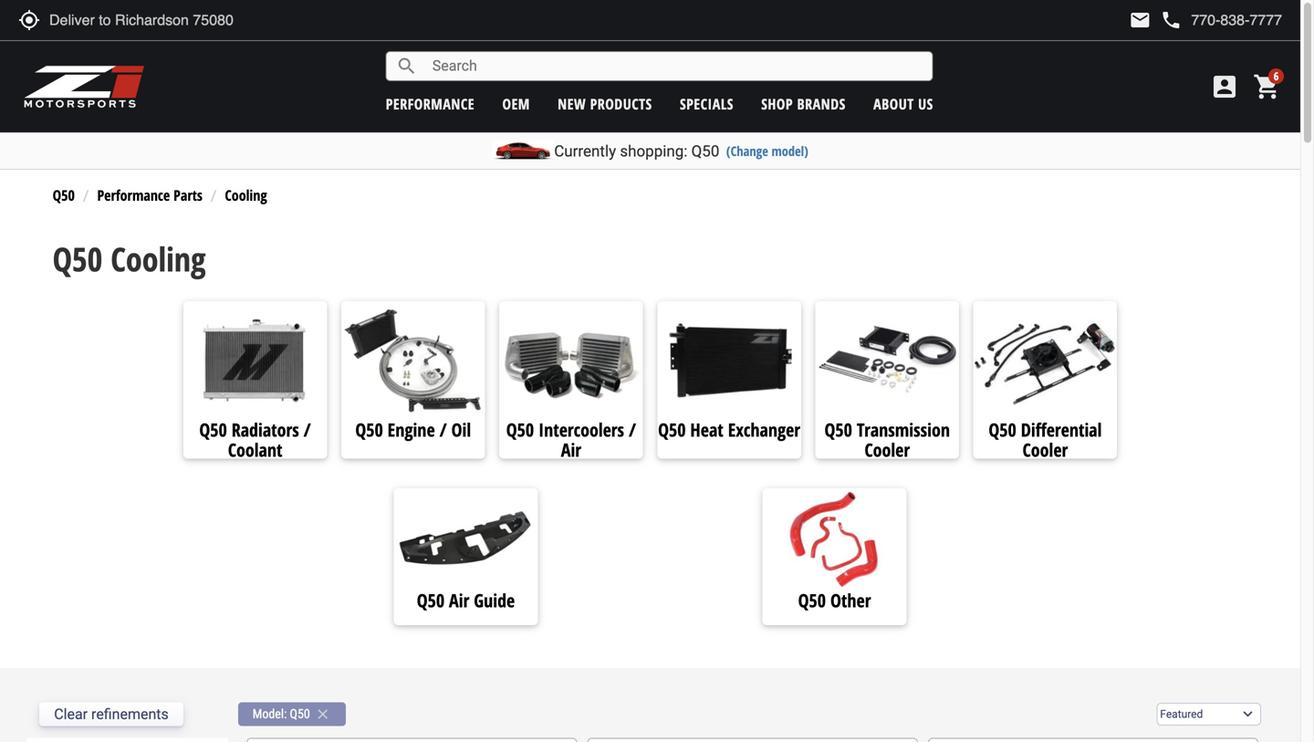 Task type: describe. For each thing, give the bounding box(es) containing it.
q50 differential cooler
[[989, 417, 1102, 462]]

about
[[874, 94, 914, 114]]

q50 transmission cooler link
[[816, 417, 959, 462]]

1 vertical spatial cooling
[[111, 237, 206, 281]]

model)
[[772, 142, 809, 160]]

transmission
[[857, 417, 950, 442]]

q50 other
[[798, 588, 871, 613]]

about us
[[874, 94, 934, 114]]

parts
[[174, 185, 203, 205]]

q50 inside model: q50 close
[[290, 706, 310, 721]]

clear refinements
[[54, 706, 169, 723]]

phone
[[1161, 9, 1183, 31]]

q50 differential cooler link
[[974, 417, 1118, 462]]

mail phone
[[1130, 9, 1183, 31]]

q50 intercoolers / air link
[[499, 417, 643, 462]]

account_box
[[1210, 72, 1240, 101]]

exchanger
[[728, 417, 801, 442]]

refinements
[[91, 706, 169, 723]]

q50 for q50 radiators / coolant
[[199, 417, 227, 442]]

clear refinements button
[[39, 702, 183, 726]]

q50 for q50 engine / oil
[[355, 417, 383, 442]]

q50 left (change
[[692, 142, 720, 160]]

shopping_cart link
[[1249, 72, 1283, 101]]

other
[[831, 588, 871, 613]]

0 horizontal spatial air
[[449, 588, 470, 613]]

close
[[315, 706, 331, 722]]

q50 other link
[[763, 588, 907, 613]]

1 horizontal spatial cooling
[[225, 185, 267, 205]]

performance parts
[[97, 185, 203, 205]]

new products
[[558, 94, 652, 114]]

(change model) link
[[727, 142, 809, 160]]

performance
[[97, 185, 170, 205]]

model: q50 close
[[253, 706, 331, 722]]

coolant
[[228, 437, 282, 462]]

guide
[[474, 588, 515, 613]]

engine
[[388, 417, 435, 442]]

intercoolers
[[539, 417, 624, 442]]

shop brands
[[762, 94, 846, 114]]

shop
[[762, 94, 793, 114]]

shopping:
[[620, 142, 688, 160]]



Task type: vqa. For each thing, say whether or not it's contained in the screenshot.
topmost Air
yes



Task type: locate. For each thing, give the bounding box(es) containing it.
q50
[[692, 142, 720, 160], [53, 185, 75, 205], [53, 237, 103, 281], [199, 417, 227, 442], [355, 417, 383, 442], [506, 417, 534, 442], [658, 417, 686, 442], [825, 417, 853, 442], [989, 417, 1017, 442], [417, 588, 445, 613], [798, 588, 826, 613], [290, 706, 310, 721]]

mail link
[[1130, 9, 1151, 31]]

q50 for q50 differential cooler
[[989, 417, 1017, 442]]

air inside q50 intercoolers / air
[[561, 437, 582, 462]]

0 horizontal spatial cooler
[[865, 437, 910, 462]]

performance link
[[386, 94, 475, 114]]

currently
[[554, 142, 616, 160]]

q50 left heat
[[658, 417, 686, 442]]

q50 intercoolers / air
[[506, 417, 636, 462]]

/ for intercoolers
[[629, 417, 636, 442]]

/ inside q50 intercoolers / air
[[629, 417, 636, 442]]

0 vertical spatial cooling
[[225, 185, 267, 205]]

new
[[558, 94, 586, 114]]

q50 air guide
[[417, 588, 515, 613]]

q50 heat exchanger
[[658, 417, 801, 442]]

q50 for q50 heat exchanger
[[658, 417, 686, 442]]

/ right radiators
[[304, 417, 311, 442]]

my_location
[[18, 9, 40, 31]]

z1 motorsports logo image
[[23, 64, 146, 110]]

Search search field
[[418, 52, 933, 80]]

q50 left coolant
[[199, 417, 227, 442]]

/ for engine
[[440, 417, 447, 442]]

mail
[[1130, 9, 1151, 31]]

specials
[[680, 94, 734, 114]]

q50 left differential
[[989, 417, 1017, 442]]

0 horizontal spatial /
[[304, 417, 311, 442]]

q50 engine / oil link
[[341, 417, 485, 442]]

q50 for q50 other
[[798, 588, 826, 613]]

1 / from the left
[[304, 417, 311, 442]]

cooler for differential
[[1023, 437, 1068, 462]]

/ inside q50 radiators / coolant
[[304, 417, 311, 442]]

q50 left other
[[798, 588, 826, 613]]

us
[[918, 94, 934, 114]]

q50 engine / oil
[[355, 417, 471, 442]]

q50 left performance
[[53, 185, 75, 205]]

cooling down the "performance parts"
[[111, 237, 206, 281]]

cooling link
[[225, 185, 267, 205]]

q50 radiators / coolant link
[[183, 417, 327, 462]]

2 cooler from the left
[[1023, 437, 1068, 462]]

oem
[[502, 94, 530, 114]]

q50 link
[[53, 185, 75, 205]]

about us link
[[874, 94, 934, 114]]

new products link
[[558, 94, 652, 114]]

oem link
[[502, 94, 530, 114]]

q50 for q50 intercoolers / air
[[506, 417, 534, 442]]

q50 inside q50 intercoolers / air
[[506, 417, 534, 442]]

cooling right parts
[[225, 185, 267, 205]]

performance
[[386, 94, 475, 114]]

q50 inside q50 differential cooler
[[989, 417, 1017, 442]]

shopping_cart
[[1253, 72, 1283, 101]]

q50 cooling
[[53, 237, 206, 281]]

search
[[396, 55, 418, 77]]

cooling
[[225, 185, 267, 205], [111, 237, 206, 281]]

q50 heat exchanger link
[[658, 417, 801, 442]]

q50 inside q50 transmission cooler
[[825, 417, 853, 442]]

q50 for q50 air guide
[[417, 588, 445, 613]]

cooler inside q50 transmission cooler
[[865, 437, 910, 462]]

q50 right oil
[[506, 417, 534, 442]]

q50 down q50 'link'
[[53, 237, 103, 281]]

shop brands link
[[762, 94, 846, 114]]

brands
[[797, 94, 846, 114]]

2 / from the left
[[440, 417, 447, 442]]

/ for radiators
[[304, 417, 311, 442]]

air
[[561, 437, 582, 462], [449, 588, 470, 613]]

cooler for transmission
[[865, 437, 910, 462]]

account_box link
[[1206, 72, 1244, 101]]

oil
[[452, 417, 471, 442]]

(change
[[727, 142, 769, 160]]

currently shopping: q50 (change model)
[[554, 142, 809, 160]]

2 horizontal spatial /
[[629, 417, 636, 442]]

performance parts link
[[97, 185, 203, 205]]

specials link
[[680, 94, 734, 114]]

cooler
[[865, 437, 910, 462], [1023, 437, 1068, 462]]

3 / from the left
[[629, 417, 636, 442]]

clear
[[54, 706, 88, 723]]

q50 for q50 cooling
[[53, 237, 103, 281]]

1 horizontal spatial /
[[440, 417, 447, 442]]

heat
[[691, 417, 724, 442]]

products
[[590, 94, 652, 114]]

1 vertical spatial air
[[449, 588, 470, 613]]

q50 air guide link
[[394, 588, 538, 613]]

q50 left engine
[[355, 417, 383, 442]]

/
[[304, 417, 311, 442], [440, 417, 447, 442], [629, 417, 636, 442]]

differential
[[1021, 417, 1102, 442]]

q50 transmission cooler
[[825, 417, 950, 462]]

q50 left guide
[[417, 588, 445, 613]]

q50 inside q50 radiators / coolant
[[199, 417, 227, 442]]

cooler inside q50 differential cooler
[[1023, 437, 1068, 462]]

/ right 'intercoolers'
[[629, 417, 636, 442]]

q50 left close
[[290, 706, 310, 721]]

/ left oil
[[440, 417, 447, 442]]

model:
[[253, 706, 287, 721]]

0 horizontal spatial cooling
[[111, 237, 206, 281]]

1 horizontal spatial cooler
[[1023, 437, 1068, 462]]

radiators
[[232, 417, 299, 442]]

q50 for q50 transmission cooler
[[825, 417, 853, 442]]

phone link
[[1161, 9, 1283, 31]]

1 cooler from the left
[[865, 437, 910, 462]]

q50 left transmission
[[825, 417, 853, 442]]

0 vertical spatial air
[[561, 437, 582, 462]]

1 horizontal spatial air
[[561, 437, 582, 462]]

q50 radiators / coolant
[[199, 417, 311, 462]]

q50 for q50 'link'
[[53, 185, 75, 205]]



